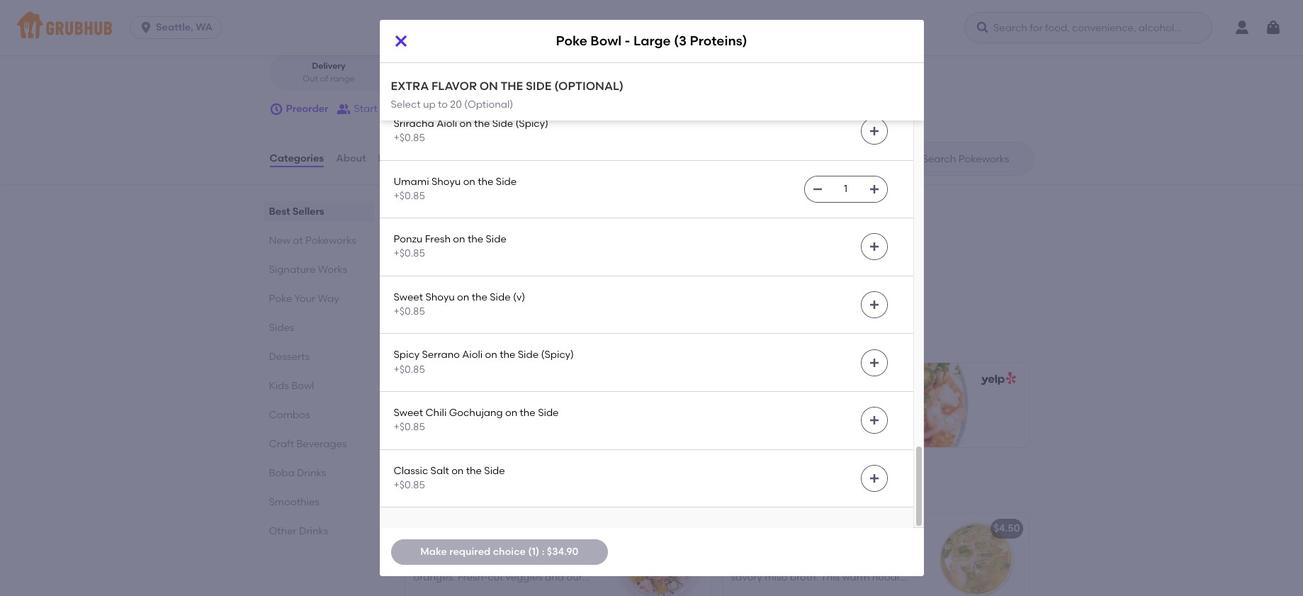Task type: vqa. For each thing, say whether or not it's contained in the screenshot.
+$0.85 inside 'Spicy Serrano Aioli on the Side (Spicy) +$0.85'
yes



Task type: locate. For each thing, give the bounding box(es) containing it.
0 vertical spatial $15.65
[[416, 418, 445, 430]]

new down salt
[[402, 480, 436, 498]]

+$0.85 down umami
[[394, 190, 425, 202]]

about
[[336, 152, 366, 164]]

sellers inside best sellers most ordered on grubhub
[[439, 318, 488, 336]]

at down best sellers
[[293, 235, 303, 247]]

10–20
[[449, 74, 472, 83]]

1 vertical spatial sweet
[[394, 407, 423, 419]]

side inside the sweet shoyu on the side (v) +$0.85
[[490, 291, 511, 303]]

2 vertical spatial pokeworks
[[459, 480, 540, 498]]

the inside the sriracha aioli on the side (spicy) +$0.85
[[474, 118, 490, 130]]

food
[[379, 26, 398, 35]]

0 vertical spatial shoyu
[[432, 176, 461, 188]]

way for bellevue
[[348, 3, 370, 15]]

way left ne
[[348, 3, 370, 15]]

sweet
[[394, 291, 423, 303], [394, 407, 423, 419]]

• right mi on the top left of the page
[[443, 74, 447, 83]]

sweet inside the sweet shoyu on the side (v) +$0.85
[[394, 291, 423, 303]]

pokeworks classic on the side +$0.85
[[394, 60, 538, 86]]

1 vertical spatial (3
[[823, 401, 833, 413]]

classic up 10–20
[[447, 60, 482, 72]]

the right 'details' at the left top of the page
[[472, 291, 488, 303]]

to down the flavor
[[438, 98, 448, 110]]

the up (2
[[500, 349, 516, 361]]

1 horizontal spatial of
[[536, 239, 546, 251]]

0 horizontal spatial aioli
[[437, 118, 457, 130]]

best down categories button
[[269, 206, 290, 218]]

1 vertical spatial 20
[[450, 98, 462, 110]]

$15.65 left gochujang
[[416, 418, 445, 430]]

side left '(v)'
[[490, 291, 511, 303]]

up down (425) 214-1182 button
[[423, 22, 436, 34]]

up up the sriracha
[[423, 98, 436, 110]]

0 vertical spatial sweet
[[394, 291, 423, 303]]

best
[[269, 206, 290, 218], [402, 318, 435, 336]]

boba drinks
[[269, 467, 326, 479]]

1 vertical spatial shoyu
[[426, 291, 455, 303]]

2 horizontal spatial proteins)
[[835, 401, 878, 413]]

0 vertical spatial new at pokeworks
[[269, 235, 356, 247]]

side for pokeworks classic on the side
[[517, 60, 538, 72]]

on inside $3 off offer valid on first orders of $15 or more.
[[469, 239, 481, 251]]

pickup 6.0 mi • 10–20 min
[[415, 61, 490, 83]]

0 horizontal spatial new
[[269, 235, 291, 247]]

beverages
[[297, 438, 347, 450]]

2 horizontal spatial -
[[786, 401, 790, 413]]

the inside classic salt on the side +$0.85
[[466, 465, 482, 477]]

0 vertical spatial aioli
[[437, 118, 457, 130]]

sides
[[269, 322, 295, 334]]

+$0.85 down the sriracha
[[394, 132, 425, 144]]

(optional)
[[555, 79, 624, 93]]

1 vertical spatial new at pokeworks
[[402, 480, 540, 498]]

1 vertical spatial with
[[817, 586, 837, 596]]

the for classic salt on the side +$0.85
[[466, 465, 482, 477]]

svg image
[[139, 21, 153, 35], [812, 184, 823, 195], [869, 241, 880, 253], [869, 299, 880, 311], [869, 357, 880, 368]]

2 to from the top
[[438, 98, 448, 110]]

side up (2
[[518, 349, 539, 361]]

to down 1182
[[438, 22, 448, 34]]

shoyu inside umami shoyu on the side +$0.85
[[432, 176, 461, 188]]

+$0.85 up luxe
[[394, 479, 425, 491]]

side inside the ponzu fresh on the side +$0.85
[[486, 233, 507, 245]]

1 vertical spatial to
[[438, 98, 448, 110]]

1 horizontal spatial at
[[440, 480, 456, 498]]

3 +$0.85 from the top
[[394, 190, 425, 202]]

0 horizontal spatial new at pokeworks
[[269, 235, 356, 247]]

seattle,
[[156, 21, 193, 33]]

sellers down the sweet shoyu on the side (v) +$0.85
[[439, 318, 488, 336]]

classic salt on the side +$0.85
[[394, 465, 505, 491]]

1 vertical spatial aioli
[[462, 349, 483, 361]]

1 vertical spatial sellers
[[439, 318, 488, 336]]

shoyu for sweet
[[426, 291, 455, 303]]

(optional) up the pokeworks classic on the side +$0.85
[[464, 22, 514, 34]]

to
[[438, 22, 448, 34], [438, 98, 448, 110]]

promo image
[[587, 233, 639, 285]]

side inside umami shoyu on the side +$0.85
[[496, 176, 517, 188]]

svg image inside seattle, wa button
[[139, 21, 153, 35]]

new at pokeworks down salt
[[402, 480, 540, 498]]

1 horizontal spatial new at pokeworks
[[402, 480, 540, 498]]

seattle, wa button
[[130, 16, 228, 39]]

222 bellevue way ne • (425) 214-1182
[[287, 3, 460, 15]]

and
[[870, 557, 889, 569]]

•
[[389, 3, 393, 15], [443, 74, 447, 83]]

way for your
[[318, 293, 339, 305]]

0 vertical spatial poke bowl - large (3 proteins)
[[556, 33, 748, 49]]

sellers down categories button
[[293, 206, 324, 218]]

1 horizontal spatial aioli
[[462, 349, 483, 361]]

the inside the sweet shoyu on the side (v) +$0.85
[[472, 291, 488, 303]]

0 vertical spatial order
[[570, 26, 592, 35]]

1 vertical spatial pokeworks
[[306, 235, 356, 247]]

2 select from the top
[[391, 98, 421, 110]]

pokeworks up "luxe lobster bowl"
[[459, 480, 540, 498]]

of down delivery
[[320, 74, 328, 83]]

2 up from the top
[[423, 98, 436, 110]]

classic inside classic salt on the side +$0.85
[[394, 465, 428, 477]]

+$0.85
[[394, 74, 425, 86], [394, 132, 425, 144], [394, 190, 425, 202], [394, 248, 425, 260], [394, 306, 425, 318], [394, 363, 425, 376], [394, 421, 425, 433], [394, 479, 425, 491]]

1 horizontal spatial •
[[443, 74, 447, 83]]

0 vertical spatial of
[[320, 74, 328, 83]]

ne
[[372, 3, 386, 15]]

svg image inside preorder button
[[269, 102, 283, 116]]

the right salt
[[466, 465, 482, 477]]

bowl
[[591, 33, 622, 49], [292, 380, 314, 392], [442, 401, 466, 413], [760, 401, 783, 413], [478, 523, 501, 535]]

to inside 'extra flavor on the side (optional) select up to 20 (optional)'
[[438, 98, 448, 110]]

poke bowl - large (3 proteins) inside button
[[733, 401, 878, 413]]

extra flavor on the side (optional) select up to 20 (optional)
[[391, 79, 624, 110]]

large
[[634, 33, 671, 49], [792, 401, 820, 413]]

(1)
[[528, 546, 540, 558]]

+$0.85 inside spicy serrano aioli on the side (spicy) +$0.85
[[394, 363, 425, 376]]

the inside spicy serrano aioli on the side (spicy) +$0.85
[[500, 349, 516, 361]]

- inside poke bowl - large (3 proteins) button
[[786, 401, 790, 413]]

orders
[[503, 239, 534, 251]]

7 +$0.85 from the top
[[394, 421, 425, 433]]

$3 off offer valid on first orders of $15 or more.
[[417, 223, 563, 266]]

the inside the sweet chili gochujang on the side +$0.85
[[520, 407, 536, 419]]

0 vertical spatial classic
[[447, 60, 482, 72]]

0 vertical spatial (optional)
[[464, 22, 514, 34]]

$15.65 left chicken
[[670, 523, 699, 535]]

0 horizontal spatial at
[[293, 235, 303, 247]]

+$0.85 down spicy
[[394, 363, 425, 376]]

drinks right other
[[299, 525, 329, 537]]

aioli right the sriracha
[[437, 118, 457, 130]]

+$0.85 inside the pokeworks classic on the side +$0.85
[[394, 74, 425, 86]]

1 vertical spatial of
[[536, 239, 546, 251]]

kids
[[269, 380, 289, 392]]

order right correct
[[570, 26, 592, 35]]

1 horizontal spatial best
[[402, 318, 435, 336]]

select down (425)
[[391, 22, 421, 34]]

1 sweet from the top
[[394, 291, 423, 303]]

+$0.85 down see
[[394, 306, 425, 318]]

0 vertical spatial select
[[391, 22, 421, 34]]

1 vertical spatial up
[[423, 98, 436, 110]]

0 horizontal spatial pokeworks
[[306, 235, 356, 247]]

1 +$0.85 from the top
[[394, 74, 425, 86]]

other
[[269, 525, 297, 537]]

side up side
[[517, 60, 538, 72]]

8 +$0.85 from the top
[[394, 479, 425, 491]]

1 horizontal spatial sellers
[[439, 318, 488, 336]]

0 vertical spatial (spicy)
[[516, 118, 549, 130]]

0 vertical spatial best
[[269, 206, 290, 218]]

1 horizontal spatial -
[[625, 33, 631, 49]]

0 vertical spatial •
[[389, 3, 393, 15]]

• right ne
[[389, 3, 393, 15]]

the up the
[[499, 60, 514, 72]]

side down the sriracha aioli on the side (spicy) +$0.85 at the top of page
[[496, 176, 517, 188]]

order up the sriracha
[[411, 103, 437, 115]]

1 vertical spatial order
[[411, 103, 437, 115]]

on inside umami shoyu on the side +$0.85
[[463, 176, 476, 188]]

umami
[[394, 176, 429, 188]]

best inside best sellers most ordered on grubhub
[[402, 318, 435, 336]]

(425) 214-1182 button
[[396, 3, 460, 17]]

side inside classic salt on the side +$0.85
[[484, 465, 505, 477]]

2 20 from the top
[[450, 98, 462, 110]]

pokeworks up 'works'
[[306, 235, 356, 247]]

the down the sriracha aioli on the side (spicy) +$0.85 at the top of page
[[478, 176, 494, 188]]

1 vertical spatial classic
[[394, 465, 428, 477]]

20 down the flavor
[[450, 98, 462, 110]]

or
[[417, 254, 426, 266]]

the inside umami shoyu on the side +$0.85
[[478, 176, 494, 188]]

best for best sellers
[[269, 206, 290, 218]]

good food
[[354, 26, 398, 35]]

+$0.85 up classic salt on the side +$0.85
[[394, 421, 425, 433]]

with down this
[[817, 586, 837, 596]]

2 +$0.85 from the top
[[394, 132, 425, 144]]

select inside 'extra flavor on the side (optional) select up to 20 (optional)'
[[391, 98, 421, 110]]

range
[[331, 74, 355, 83]]

the right regular
[[520, 407, 536, 419]]

0 vertical spatial drinks
[[297, 467, 326, 479]]

0 vertical spatial sellers
[[293, 206, 324, 218]]

+$0.85 down ponzu
[[394, 248, 425, 260]]

new up signature
[[269, 235, 291, 247]]

0 horizontal spatial -
[[468, 401, 472, 413]]

drinks down the "craft beverages" on the left of page
[[297, 467, 326, 479]]

1 vertical spatial poke bowl - large (3 proteins)
[[733, 401, 878, 413]]

0 vertical spatial way
[[348, 3, 370, 15]]

0 horizontal spatial proteins)
[[527, 401, 570, 413]]

(spicy) right "grubhub"
[[541, 349, 574, 361]]

1 vertical spatial (spicy)
[[541, 349, 574, 361]]

• inside pickup 6.0 mi • 10–20 min
[[443, 74, 447, 83]]

select down extra
[[391, 98, 421, 110]]

$15.65
[[416, 418, 445, 430], [670, 523, 699, 535]]

side inside the sriracha aioli on the side (spicy) +$0.85
[[493, 118, 513, 130]]

side for classic salt on the side
[[484, 465, 505, 477]]

order
[[570, 26, 592, 35], [411, 103, 437, 115]]

serrano
[[422, 349, 460, 361]]

first
[[483, 239, 501, 251]]

0 horizontal spatial $15.65
[[416, 418, 445, 430]]

option group
[[269, 55, 512, 91]]

aioli right serrano
[[462, 349, 483, 361]]

see details button
[[417, 276, 470, 301]]

1 horizontal spatial way
[[348, 3, 370, 15]]

20 down 1182
[[450, 22, 462, 34]]

side down 'extra flavor on the side (optional) select up to 20 (optional)'
[[493, 118, 513, 130]]

1 horizontal spatial (3
[[823, 401, 833, 413]]

new
[[269, 235, 291, 247], [402, 480, 436, 498]]

1 vertical spatial •
[[443, 74, 447, 83]]

side down the sweet chili gochujang on the side +$0.85
[[484, 465, 505, 477]]

this
[[821, 572, 840, 584]]

way right your on the left of page
[[318, 293, 339, 305]]

0 vertical spatial to
[[438, 22, 448, 34]]

1 select from the top
[[391, 22, 421, 34]]

1 horizontal spatial large
[[792, 401, 820, 413]]

poke bowl - regular (2 proteins) $15.65
[[416, 401, 570, 430]]

1 up from the top
[[423, 22, 436, 34]]

0 vertical spatial up
[[423, 22, 436, 34]]

chicken noodle soup image
[[923, 514, 1029, 596]]

1 vertical spatial input item quantity number field
[[831, 176, 862, 202]]

preorder button
[[269, 96, 329, 122]]

up
[[423, 22, 436, 34], [423, 98, 436, 110]]

sweet left chili
[[394, 407, 423, 419]]

0 horizontal spatial best
[[269, 206, 290, 218]]

with up savory
[[731, 557, 751, 569]]

1 vertical spatial select
[[391, 98, 421, 110]]

1 vertical spatial way
[[318, 293, 339, 305]]

0 horizontal spatial order
[[411, 103, 437, 115]]

side right (2
[[538, 407, 559, 419]]

side inside spicy serrano aioli on the side (spicy) +$0.85
[[518, 349, 539, 361]]

0 vertical spatial large
[[634, 33, 671, 49]]

correct order
[[536, 26, 592, 35]]

is
[[757, 586, 764, 596]]

0 horizontal spatial way
[[318, 293, 339, 305]]

+$0.85 left mi on the top left of the page
[[394, 74, 425, 86]]

0 horizontal spatial (3
[[674, 33, 687, 49]]

yelp image
[[979, 372, 1016, 386]]

2 (optional) from the top
[[464, 98, 514, 110]]

2 horizontal spatial pokeworks
[[459, 480, 540, 498]]

best up most
[[402, 318, 435, 336]]

0 horizontal spatial with
[[731, 557, 751, 569]]

20 inside 'extra flavor on the side (optional) select up to 20 (optional)'
[[450, 98, 462, 110]]

1 horizontal spatial classic
[[447, 60, 482, 72]]

2 input item quantity number field from the top
[[831, 176, 862, 202]]

0 horizontal spatial sellers
[[293, 206, 324, 218]]

classic inside the pokeworks classic on the side +$0.85
[[447, 60, 482, 72]]

the inside the ponzu fresh on the side +$0.85
[[468, 233, 484, 245]]

of left $15
[[536, 239, 546, 251]]

sellers for best sellers most ordered on grubhub
[[439, 318, 488, 336]]

on inside the ponzu fresh on the side +$0.85
[[453, 233, 466, 245]]

1 horizontal spatial order
[[570, 26, 592, 35]]

5 +$0.85 from the top
[[394, 306, 425, 318]]

group
[[380, 103, 409, 115]]

pokeworks inside the pokeworks classic on the side +$0.85
[[394, 60, 445, 72]]

on inside best sellers most ordered on grubhub
[[469, 338, 481, 350]]

craft beverages
[[269, 438, 347, 450]]

start
[[354, 103, 378, 115]]

proteins) inside poke bowl - large (3 proteins) button
[[835, 401, 878, 413]]

side right the 'valid'
[[486, 233, 507, 245]]

1 vertical spatial large
[[792, 401, 820, 413]]

1 vertical spatial new
[[402, 480, 436, 498]]

Input item quantity number field
[[831, 61, 862, 86], [831, 176, 862, 202]]

on inside the pokeworks classic on the side +$0.85
[[484, 60, 496, 72]]

(optional) inside 'extra flavor on the side (optional) select up to 20 (optional)'
[[464, 98, 514, 110]]

the down on
[[474, 118, 490, 130]]

1 vertical spatial $15.65
[[670, 523, 699, 535]]

new at pokeworks up signature works
[[269, 235, 356, 247]]

poke inside poke bowl - regular (2 proteins) $15.65
[[416, 401, 440, 413]]

the inside the pokeworks classic on the side +$0.85
[[499, 60, 514, 72]]

kids bowl
[[269, 380, 314, 392]]

seattle, wa
[[156, 21, 213, 33]]

sweet inside the sweet chili gochujang on the side +$0.85
[[394, 407, 423, 419]]

people icon image
[[337, 102, 351, 116]]

sweet down or
[[394, 291, 423, 303]]

1 vertical spatial drinks
[[299, 525, 329, 537]]

soup
[[811, 523, 836, 535]]

garnished
[[767, 586, 815, 596]]

0 vertical spatial pokeworks
[[394, 60, 445, 72]]

1 vertical spatial (optional)
[[464, 98, 514, 110]]

1 vertical spatial best
[[402, 318, 435, 336]]

make required choice (1) : $34.90
[[421, 546, 579, 558]]

the right the 'valid'
[[468, 233, 484, 245]]

- inside poke bowl - regular (2 proteins) $15.65
[[468, 401, 472, 413]]

1 20 from the top
[[450, 22, 462, 34]]

4 +$0.85 from the top
[[394, 248, 425, 260]]

:
[[542, 546, 545, 558]]

0 horizontal spatial of
[[320, 74, 328, 83]]

0 horizontal spatial classic
[[394, 465, 428, 477]]

pokeworks
[[394, 60, 445, 72], [306, 235, 356, 247], [459, 480, 540, 498]]

at down salt
[[440, 480, 456, 498]]

sriracha
[[394, 118, 434, 130]]

shoyu inside the sweet shoyu on the side (v) +$0.85
[[426, 291, 455, 303]]

reviews
[[378, 152, 418, 164]]

lobster
[[439, 523, 475, 535]]

large inside button
[[792, 401, 820, 413]]

gochujang
[[449, 407, 503, 419]]

1 horizontal spatial with
[[817, 586, 837, 596]]

see
[[417, 282, 434, 294]]

6 +$0.85 from the top
[[394, 363, 425, 376]]

(spicy) down 'extra flavor on the side (optional) select up to 20 (optional)'
[[516, 118, 549, 130]]

proteins)
[[690, 33, 748, 49], [527, 401, 570, 413], [835, 401, 878, 413]]

$15.65 inside poke bowl - regular (2 proteins) $15.65
[[416, 418, 445, 430]]

min
[[474, 74, 490, 83]]

pokeworks up 6.0
[[394, 60, 445, 72]]

0 vertical spatial input item quantity number field
[[831, 61, 862, 86]]

fresh
[[425, 233, 451, 245]]

classic left salt
[[394, 465, 428, 477]]

1 horizontal spatial pokeworks
[[394, 60, 445, 72]]

the for sriracha aioli on the side (spicy) +$0.85
[[474, 118, 490, 130]]

side inside the pokeworks classic on the side +$0.85
[[517, 60, 538, 72]]

onions.
[[870, 586, 904, 596]]

2 sweet from the top
[[394, 407, 423, 419]]

(optional) down on
[[464, 98, 514, 110]]

sellers
[[293, 206, 324, 218], [439, 318, 488, 336]]

0 vertical spatial 20
[[450, 22, 462, 34]]

svg image
[[1266, 19, 1283, 36], [976, 21, 990, 35], [392, 33, 409, 50], [269, 102, 283, 116], [869, 126, 880, 137], [869, 184, 880, 195], [869, 415, 880, 426], [869, 473, 880, 484]]

smoothies
[[269, 496, 320, 508]]

shoyu
[[432, 176, 461, 188], [426, 291, 455, 303]]

(spicy)
[[516, 118, 549, 130], [541, 349, 574, 361]]

poke your way
[[269, 293, 339, 305]]

shoyu for umami
[[432, 176, 461, 188]]



Task type: describe. For each thing, give the bounding box(es) containing it.
of inside delivery out of range
[[320, 74, 328, 83]]

sweet for sweet shoyu on the side (v) +$0.85
[[394, 291, 423, 303]]

reviews button
[[378, 133, 418, 184]]

your
[[295, 293, 316, 305]]

0 horizontal spatial •
[[389, 3, 393, 15]]

6.0
[[415, 74, 427, 83]]

+$0.85 inside umami shoyu on the side +$0.85
[[394, 190, 425, 202]]

on inside the sweet chili gochujang on the side +$0.85
[[505, 407, 518, 419]]

search icon image
[[900, 150, 917, 167]]

sweet for sweet chili gochujang on the side +$0.85
[[394, 407, 423, 419]]

flavor
[[432, 79, 477, 93]]

+$0.85 inside the sweet shoyu on the side (v) +$0.85
[[394, 306, 425, 318]]

side for sweet shoyu on the side (v)
[[490, 291, 511, 303]]

details
[[437, 282, 470, 294]]

drinks for boba drinks
[[297, 467, 326, 479]]

(spicy) inside the sriracha aioli on the side (spicy) +$0.85
[[516, 118, 549, 130]]

(425)
[[396, 3, 420, 15]]

(3 inside button
[[823, 401, 833, 413]]

best for best sellers most ordered on grubhub
[[402, 318, 435, 336]]

delicate
[[754, 557, 793, 569]]

sriracha aioli on the side (spicy) +$0.85
[[394, 118, 549, 144]]

1 horizontal spatial new
[[402, 480, 436, 498]]

$15
[[548, 239, 563, 251]]

salt
[[431, 465, 449, 477]]

start group order button
[[337, 96, 437, 122]]

best sellers most ordered on grubhub
[[402, 318, 526, 350]]

$4.50
[[994, 523, 1021, 535]]

+$0.85 inside classic salt on the side +$0.85
[[394, 479, 425, 491]]

valid
[[443, 239, 466, 251]]

broth.
[[790, 572, 819, 584]]

order inside button
[[411, 103, 437, 115]]

(spicy) inside spicy serrano aioli on the side (spicy) +$0.85
[[541, 349, 574, 361]]

correct
[[536, 26, 568, 35]]

most
[[402, 338, 426, 350]]

umami shoyu on the side +$0.85
[[394, 176, 517, 202]]

$15.65 +
[[670, 523, 705, 535]]

side for umami shoyu on the side
[[496, 176, 517, 188]]

other drinks
[[269, 525, 329, 537]]

222 bellevue way ne button
[[286, 2, 386, 18]]

noodle
[[774, 523, 809, 535]]

spicy
[[394, 349, 420, 361]]

see details
[[417, 282, 470, 294]]

aioli inside the sriracha aioli on the side (spicy) +$0.85
[[437, 118, 457, 130]]

poke inside button
[[733, 401, 757, 413]]

main navigation navigation
[[0, 0, 1304, 55]]

start group order
[[354, 103, 437, 115]]

regular
[[475, 401, 513, 413]]

0 horizontal spatial large
[[634, 33, 671, 49]]

bowl inside button
[[760, 401, 783, 413]]

green
[[840, 586, 868, 596]]

+$0.85 inside the sriracha aioli on the side (spicy) +$0.85
[[394, 132, 425, 144]]

+
[[699, 523, 705, 535]]

extra
[[391, 79, 429, 93]]

select up to 20 (optional)
[[391, 22, 514, 34]]

side for sriracha aioli on the side (spicy)
[[493, 118, 513, 130]]

offer
[[417, 239, 441, 251]]

0 vertical spatial with
[[731, 557, 751, 569]]

chili
[[426, 407, 447, 419]]

svg image for ponzu fresh on the side
[[869, 241, 880, 253]]

wa
[[196, 21, 213, 33]]

luxe lobster bowl image
[[605, 514, 711, 596]]

side for ponzu fresh on the side
[[486, 233, 507, 245]]

ponzu
[[394, 233, 423, 245]]

more.
[[429, 254, 456, 266]]

bowl inside poke bowl - regular (2 proteins) $15.65
[[442, 401, 466, 413]]

good
[[354, 26, 377, 35]]

chicken noodle soup
[[731, 523, 836, 535]]

the for pokeworks classic on the side +$0.85
[[499, 60, 514, 72]]

$34.90
[[547, 546, 579, 558]]

ordered
[[428, 338, 466, 350]]

the
[[501, 79, 523, 93]]

bellevue
[[306, 3, 346, 15]]

combined
[[839, 543, 889, 555]]

1 (optional) from the top
[[464, 22, 514, 34]]

ponzu fresh on the side +$0.85
[[394, 233, 507, 260]]

chicken
[[731, 523, 771, 535]]

proteins) inside poke bowl - regular (2 proteins) $15.65
[[527, 401, 570, 413]]

aioli inside spicy serrano aioli on the side (spicy) +$0.85
[[462, 349, 483, 361]]

chicken
[[766, 543, 804, 555]]

of inside $3 off offer valid on first orders of $15 or more.
[[536, 239, 546, 251]]

signature works
[[269, 264, 347, 276]]

on inside classic salt on the side +$0.85
[[452, 465, 464, 477]]

option group containing delivery out of range
[[269, 55, 512, 91]]

1 vertical spatial at
[[440, 480, 456, 498]]

on inside the sweet shoyu on the side (v) +$0.85
[[457, 291, 470, 303]]

delivery
[[312, 61, 346, 71]]

Search Pokeworks search field
[[921, 152, 1030, 166]]

warm
[[843, 572, 870, 584]]

side inside the sweet chili gochujang on the side +$0.85
[[538, 407, 559, 419]]

0 vertical spatial new
[[269, 235, 291, 247]]

categories button
[[269, 133, 325, 184]]

our
[[891, 557, 907, 569]]

make
[[421, 546, 447, 558]]

up inside 'extra flavor on the side (optional) select up to 20 (optional)'
[[423, 98, 436, 110]]

+$0.85 inside the ponzu fresh on the side +$0.85
[[394, 248, 425, 260]]

savory
[[731, 543, 764, 555]]

214-
[[422, 3, 441, 15]]

the for umami shoyu on the side +$0.85
[[478, 176, 494, 188]]

on
[[480, 79, 498, 93]]

the for sweet shoyu on the side (v) +$0.85
[[472, 291, 488, 303]]

signature
[[269, 264, 316, 276]]

desserts
[[269, 351, 310, 363]]

1 to from the top
[[438, 22, 448, 34]]

0 vertical spatial (3
[[674, 33, 687, 49]]

out
[[303, 74, 318, 83]]

1 horizontal spatial $15.65
[[670, 523, 699, 535]]

noodle
[[873, 572, 906, 584]]

craft
[[269, 438, 294, 450]]

savory
[[731, 572, 763, 584]]

1 input item quantity number field from the top
[[831, 61, 862, 86]]

the for ponzu fresh on the side +$0.85
[[468, 233, 484, 245]]

0 vertical spatial at
[[293, 235, 303, 247]]

sweet shoyu on the side (v) +$0.85
[[394, 291, 525, 318]]

soup
[[731, 586, 755, 596]]

+$0.85 inside the sweet chili gochujang on the side +$0.85
[[394, 421, 425, 433]]

on inside the sriracha aioli on the side (spicy) +$0.85
[[460, 118, 472, 130]]

luxe
[[414, 523, 436, 535]]

required
[[450, 546, 491, 558]]

spicy serrano aioli on the side (spicy) +$0.85
[[394, 349, 574, 376]]

categories
[[270, 152, 324, 164]]

off
[[430, 223, 443, 235]]

on inside spicy serrano aioli on the side (spicy) +$0.85
[[485, 349, 498, 361]]

1 horizontal spatial proteins)
[[690, 33, 748, 49]]

mi
[[430, 74, 440, 83]]

(2
[[515, 401, 524, 413]]

side
[[526, 79, 552, 93]]

about button
[[335, 133, 367, 184]]

ramen
[[796, 557, 827, 569]]

svg image for spicy serrano aioli on the side (spicy)
[[869, 357, 880, 368]]

(v)
[[513, 291, 525, 303]]

sellers for best sellers
[[293, 206, 324, 218]]

best sellers
[[269, 206, 324, 218]]

boba
[[269, 467, 295, 479]]

svg image for sweet shoyu on the side (v)
[[869, 299, 880, 311]]

miso
[[765, 572, 788, 584]]

drinks for other drinks
[[299, 525, 329, 537]]



